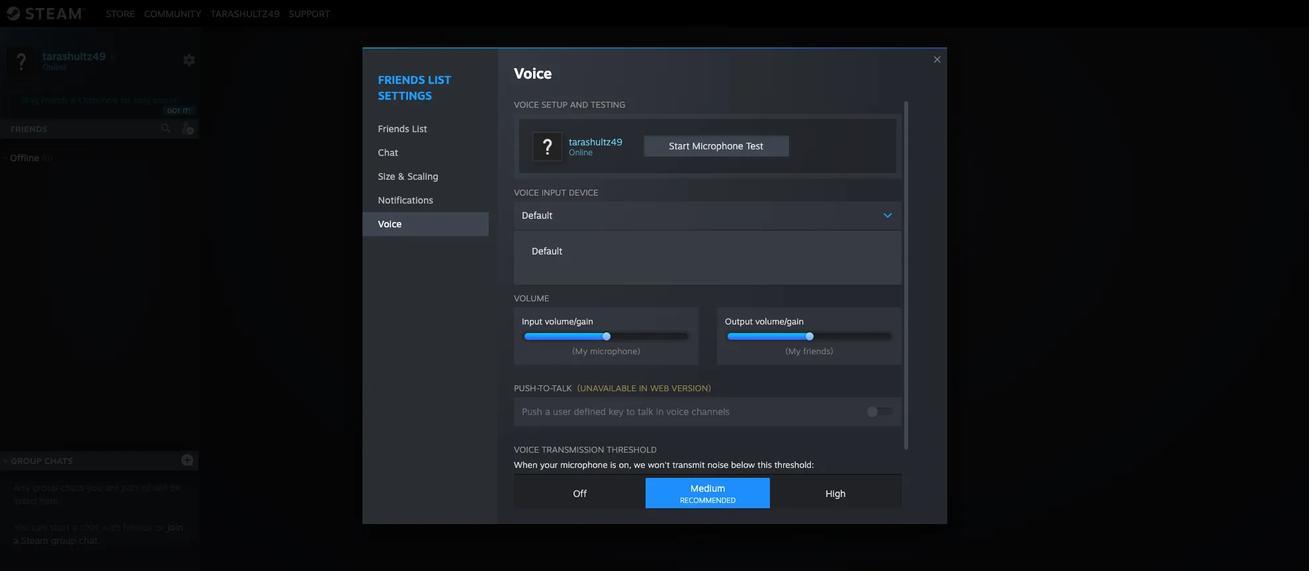 Task type: vqa. For each thing, say whether or not it's contained in the screenshot.
accept.
no



Task type: describe. For each thing, give the bounding box(es) containing it.
notifications
[[378, 194, 433, 205]]

offline
[[10, 152, 39, 163]]

group chats
[[11, 456, 73, 466]]

store link
[[101, 8, 140, 19]]

recommended
[[680, 496, 736, 505]]

talk
[[552, 383, 572, 393]]

0 horizontal spatial &
[[70, 95, 76, 105]]

part
[[121, 482, 139, 493]]

1 vertical spatial or
[[155, 522, 164, 533]]

a for friend
[[692, 306, 698, 319]]

medium
[[690, 483, 725, 494]]

(my for (my friends)
[[785, 346, 801, 356]]

is
[[610, 459, 616, 470]]

web
[[650, 383, 669, 393]]

online
[[569, 147, 593, 157]]

with
[[102, 522, 120, 533]]

are
[[105, 482, 119, 493]]

1 vertical spatial output
[[725, 316, 753, 326]]

threshold:
[[774, 459, 814, 470]]

click a friend or group chat to start!
[[665, 306, 846, 319]]

settings
[[378, 88, 432, 102]]

friends list
[[378, 123, 427, 134]]

community link
[[140, 8, 206, 19]]

device for voice output device
[[578, 235, 608, 246]]

voice setup and testing
[[514, 99, 625, 109]]

search my friends list image
[[160, 122, 172, 134]]

support link
[[284, 8, 335, 19]]

2 vertical spatial default
[[522, 258, 552, 269]]

1 horizontal spatial group
[[748, 306, 778, 319]]

1 horizontal spatial tarashultz49
[[211, 8, 280, 19]]

any group chats you are part of will be listed here.
[[13, 482, 181, 507]]

chat.
[[79, 535, 100, 546]]

list for friends list
[[412, 123, 427, 134]]

0 horizontal spatial group
[[11, 456, 42, 466]]

start microphone test button
[[644, 135, 789, 156]]

click
[[665, 306, 689, 319]]

list for friends list settings
[[428, 72, 451, 86]]

friend
[[701, 306, 732, 319]]

tarashultz49 link
[[206, 8, 284, 19]]

push-to-talk ( unavailable in web version )
[[514, 383, 711, 393]]

here
[[102, 95, 118, 105]]

listed
[[13, 495, 36, 507]]

will
[[153, 482, 167, 493]]

)
[[708, 383, 711, 393]]

voice for transmission
[[514, 444, 539, 455]]

start!
[[820, 306, 846, 319]]

unavailable
[[580, 383, 636, 393]]

access
[[152, 95, 177, 105]]

below
[[731, 459, 755, 470]]

start
[[50, 522, 70, 533]]

off
[[573, 488, 587, 499]]

voice down "notifications"
[[378, 218, 402, 229]]

microphone
[[692, 140, 743, 151]]

microphone
[[560, 459, 608, 470]]

can
[[32, 522, 47, 533]]

of
[[142, 482, 150, 493]]

for
[[120, 95, 131, 105]]

group inside any group chats you are part of will be listed here.
[[33, 482, 58, 493]]

chat
[[80, 522, 99, 533]]

volume/gain for output volume/gain
[[755, 316, 804, 326]]

collapse chats list image
[[0, 458, 15, 464]]

0 vertical spatial input
[[542, 187, 566, 197]]

join
[[167, 522, 183, 533]]

this
[[758, 459, 772, 470]]

on,
[[619, 459, 631, 470]]

medium recommended
[[680, 483, 736, 505]]

start microphone test
[[669, 140, 763, 151]]

join a steam group chat.
[[13, 522, 183, 546]]

voice output device
[[514, 235, 608, 246]]

high
[[826, 488, 846, 499]]

(my microphone)
[[572, 346, 640, 356]]

friends)
[[803, 346, 833, 356]]

device for voice input device
[[569, 187, 598, 197]]

steam
[[21, 535, 48, 546]]

and
[[570, 99, 588, 109]]

to
[[807, 306, 817, 319]]



Task type: locate. For each thing, give the bounding box(es) containing it.
0 horizontal spatial (my
[[572, 346, 588, 356]]

0 vertical spatial group
[[748, 306, 778, 319]]

output volume/gain
[[725, 316, 804, 326]]

transmit
[[672, 459, 705, 470]]

drag friends & chats here for easy access
[[22, 95, 177, 105]]

you
[[87, 482, 103, 493]]

1 horizontal spatial chats
[[78, 95, 99, 105]]

voice for output
[[514, 235, 539, 246]]

1 vertical spatial group
[[51, 535, 76, 546]]

chats up chats
[[44, 456, 73, 466]]

a down the you
[[13, 535, 18, 546]]

chat up size
[[378, 147, 398, 158]]

1 horizontal spatial list
[[428, 72, 451, 86]]

manage friends list settings image
[[183, 54, 196, 67]]

friends for friends
[[11, 124, 47, 134]]

2 volume/gain from the left
[[755, 316, 804, 326]]

friends
[[378, 72, 425, 86], [41, 95, 68, 105], [378, 123, 409, 134], [11, 124, 47, 134]]

2 (my from the left
[[785, 346, 801, 356]]

group up any
[[11, 456, 42, 466]]

0 vertical spatial group
[[33, 482, 58, 493]]

(my
[[572, 346, 588, 356], [785, 346, 801, 356]]

volume
[[514, 293, 549, 303]]

or
[[735, 306, 745, 319], [155, 522, 164, 533]]

1 volume/gain from the left
[[545, 316, 593, 326]]

output
[[542, 235, 575, 246], [725, 316, 753, 326]]

(my for (my microphone)
[[572, 346, 588, 356]]

device down the voice input device
[[578, 235, 608, 246]]

community
[[144, 8, 201, 19]]

a inside join a steam group chat.
[[13, 535, 18, 546]]

1 horizontal spatial a
[[73, 522, 78, 533]]

any
[[13, 482, 30, 493]]

1 vertical spatial a
[[73, 522, 78, 533]]

create a group chat image
[[181, 453, 194, 467]]

won't
[[648, 459, 670, 470]]

be
[[170, 482, 181, 493]]

you can start a chat with friends or
[[13, 522, 167, 533]]

(my left "microphone)"
[[572, 346, 588, 356]]

add a friend image
[[180, 121, 194, 136]]

threshold
[[607, 444, 657, 455]]

list inside friends list settings
[[428, 72, 451, 86]]

chats
[[61, 482, 84, 493]]

0 horizontal spatial or
[[155, 522, 164, 533]]

(
[[577, 383, 580, 393]]

group inside join a steam group chat.
[[51, 535, 76, 546]]

1 vertical spatial tarashultz49
[[42, 49, 106, 63]]

2 horizontal spatial a
[[692, 306, 698, 319]]

support
[[289, 8, 330, 19]]

chats
[[78, 95, 99, 105], [44, 456, 73, 466]]

a for steam
[[13, 535, 18, 546]]

2 vertical spatial a
[[13, 535, 18, 546]]

voice left setup
[[514, 99, 539, 109]]

volume/gain down volume at the left of page
[[545, 316, 593, 326]]

& right size
[[398, 170, 405, 182]]

voice for setup
[[514, 99, 539, 109]]

you
[[13, 522, 29, 533]]

voice up when
[[514, 444, 539, 455]]

friends
[[123, 522, 153, 533]]

0 vertical spatial or
[[735, 306, 745, 319]]

tarashultz49
[[211, 8, 280, 19], [42, 49, 106, 63], [569, 136, 622, 147]]

tarashultz49 down testing
[[569, 136, 622, 147]]

default up volume at the left of page
[[532, 245, 562, 256]]

1 vertical spatial list
[[412, 123, 427, 134]]

1 vertical spatial group
[[11, 456, 42, 466]]

volume/gain
[[545, 316, 593, 326], [755, 316, 804, 326]]

chat left to
[[781, 306, 804, 319]]

input volume/gain
[[522, 316, 593, 326]]

0 vertical spatial default
[[522, 209, 552, 221]]

default down voice output device on the top of page
[[522, 258, 552, 269]]

1 horizontal spatial output
[[725, 316, 753, 326]]

0 vertical spatial chat
[[378, 147, 398, 158]]

tarashultz49 up drag friends & chats here for easy access
[[42, 49, 106, 63]]

0 vertical spatial &
[[70, 95, 76, 105]]

list up settings
[[428, 72, 451, 86]]

voice up setup
[[514, 64, 552, 82]]

voice up voice output device on the top of page
[[514, 187, 539, 197]]

1 vertical spatial input
[[522, 316, 542, 326]]

list down settings
[[412, 123, 427, 134]]

1 vertical spatial default
[[532, 245, 562, 256]]

friends down settings
[[378, 123, 409, 134]]

tarashultz49 online
[[569, 136, 622, 157]]

device down online
[[569, 187, 598, 197]]

friends up settings
[[378, 72, 425, 86]]

friends for friends list settings
[[378, 72, 425, 86]]

size & scaling
[[378, 170, 438, 182]]

voice transmission threshold when your microphone is on, we won't transmit noise below this threshold:
[[514, 444, 814, 470]]

easy
[[133, 95, 150, 105]]

friends for friends list
[[378, 123, 409, 134]]

here.
[[39, 495, 61, 507]]

voice down the voice input device
[[514, 235, 539, 246]]

testing
[[591, 99, 625, 109]]

a right click
[[692, 306, 698, 319]]

voice inside the voice transmission threshold when your microphone is on, we won't transmit noise below this threshold:
[[514, 444, 539, 455]]

noise
[[707, 459, 729, 470]]

start
[[669, 140, 690, 151]]

0 horizontal spatial output
[[542, 235, 575, 246]]

input up voice output device on the top of page
[[542, 187, 566, 197]]

1 (my from the left
[[572, 346, 588, 356]]

your
[[540, 459, 558, 470]]

1 vertical spatial chats
[[44, 456, 73, 466]]

input
[[542, 187, 566, 197], [522, 316, 542, 326]]

push-
[[514, 383, 538, 393]]

friends list settings
[[378, 72, 451, 102]]

version
[[672, 383, 708, 393]]

0 vertical spatial tarashultz49
[[211, 8, 280, 19]]

group down start
[[51, 535, 76, 546]]

group
[[748, 306, 778, 319], [11, 456, 42, 466]]

group right friend
[[748, 306, 778, 319]]

output down the voice input device
[[542, 235, 575, 246]]

1 horizontal spatial or
[[735, 306, 745, 319]]

drag
[[22, 95, 39, 105]]

friends right drag
[[41, 95, 68, 105]]

device
[[569, 187, 598, 197], [578, 235, 608, 246]]

1 horizontal spatial &
[[398, 170, 405, 182]]

or left join
[[155, 522, 164, 533]]

2 horizontal spatial tarashultz49
[[569, 136, 622, 147]]

2 vertical spatial tarashultz49
[[569, 136, 622, 147]]

1 horizontal spatial (my
[[785, 346, 801, 356]]

microphone)
[[590, 346, 640, 356]]

voice for input
[[514, 187, 539, 197]]

0 horizontal spatial volume/gain
[[545, 316, 593, 326]]

scaling
[[407, 170, 438, 182]]

volume/gain for input volume/gain
[[545, 316, 593, 326]]

0 horizontal spatial a
[[13, 535, 18, 546]]

tarashultz49 left support
[[211, 8, 280, 19]]

input down volume at the left of page
[[522, 316, 542, 326]]

0 vertical spatial output
[[542, 235, 575, 246]]

we
[[634, 459, 645, 470]]

default down the voice input device
[[522, 209, 552, 221]]

test
[[746, 140, 763, 151]]

0 horizontal spatial chats
[[44, 456, 73, 466]]

setup
[[542, 99, 567, 109]]

1 horizontal spatial chat
[[781, 306, 804, 319]]

to-
[[538, 383, 552, 393]]

0 horizontal spatial tarashultz49
[[42, 49, 106, 63]]

size
[[378, 170, 395, 182]]

in
[[639, 383, 648, 393]]

0 vertical spatial list
[[428, 72, 451, 86]]

list
[[428, 72, 451, 86], [412, 123, 427, 134]]

friends down drag
[[11, 124, 47, 134]]

1 vertical spatial chat
[[781, 306, 804, 319]]

& left the here
[[70, 95, 76, 105]]

0 vertical spatial a
[[692, 306, 698, 319]]

join a steam group chat. link
[[13, 522, 183, 546]]

a left chat
[[73, 522, 78, 533]]

group up here.
[[33, 482, 58, 493]]

voice
[[514, 64, 552, 82], [514, 99, 539, 109], [514, 187, 539, 197], [378, 218, 402, 229], [514, 235, 539, 246], [514, 444, 539, 455]]

1 horizontal spatial volume/gain
[[755, 316, 804, 326]]

when
[[514, 459, 537, 470]]

chats left the here
[[78, 95, 99, 105]]

(my left friends)
[[785, 346, 801, 356]]

volume/gain left to
[[755, 316, 804, 326]]

0 horizontal spatial chat
[[378, 147, 398, 158]]

0 horizontal spatial list
[[412, 123, 427, 134]]

or right friend
[[735, 306, 745, 319]]

1 vertical spatial device
[[578, 235, 608, 246]]

1 vertical spatial &
[[398, 170, 405, 182]]

(my friends)
[[785, 346, 833, 356]]

transmission
[[542, 444, 604, 455]]

store
[[106, 8, 135, 19]]

group
[[33, 482, 58, 493], [51, 535, 76, 546]]

voice input device
[[514, 187, 598, 197]]

&
[[70, 95, 76, 105], [398, 170, 405, 182]]

0 vertical spatial device
[[569, 187, 598, 197]]

friends inside friends list settings
[[378, 72, 425, 86]]

output right click
[[725, 316, 753, 326]]

0 vertical spatial chats
[[78, 95, 99, 105]]

chat
[[378, 147, 398, 158], [781, 306, 804, 319]]



